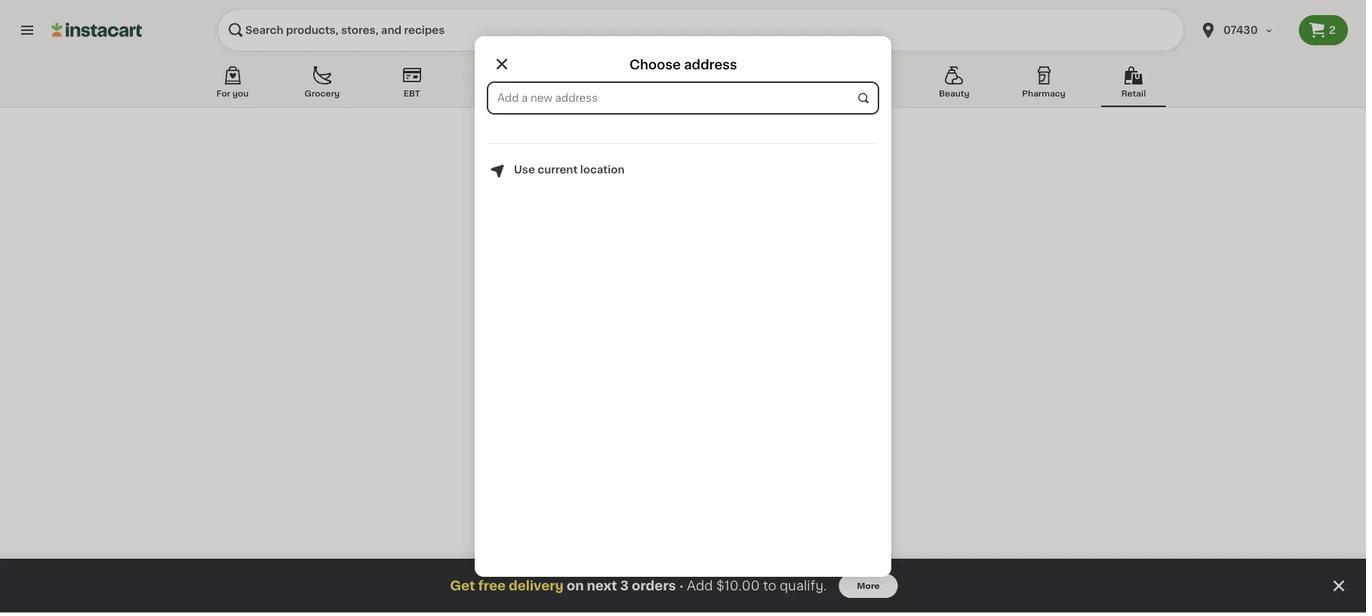 Task type: describe. For each thing, give the bounding box(es) containing it.
next
[[587, 580, 618, 593]]

pets button
[[832, 63, 897, 107]]

choose
[[630, 59, 681, 71]]

3
[[621, 580, 629, 593]]

orders
[[632, 580, 676, 593]]

ebt button
[[380, 63, 445, 107]]

get free delivery on next 3 orders • add $10.00 to qualify.
[[450, 580, 827, 593]]

wholesale button
[[469, 63, 534, 107]]

search address image
[[857, 91, 871, 105]]

for you button
[[200, 63, 265, 107]]

treatment tracker modal dialog
[[0, 560, 1367, 614]]

ebt
[[404, 89, 420, 98]]

shop categories tab list
[[200, 63, 1167, 107]]

grocery button
[[290, 63, 355, 107]]

location
[[580, 165, 625, 175]]

more
[[857, 583, 880, 591]]

beauty button
[[922, 63, 987, 107]]

add
[[687, 580, 713, 593]]

instacart image
[[51, 21, 142, 39]]

choose address dialog
[[475, 36, 892, 578]]

$10.00
[[717, 580, 760, 593]]

retail button
[[1102, 63, 1167, 107]]

retail
[[1122, 89, 1147, 98]]

to
[[763, 580, 777, 593]]

address
[[684, 59, 738, 71]]



Task type: vqa. For each thing, say whether or not it's contained in the screenshot.
INSTACART Image
yes



Task type: locate. For each thing, give the bounding box(es) containing it.
for
[[216, 89, 230, 98]]

grocery
[[305, 89, 340, 98]]

more button
[[839, 575, 898, 599]]

•
[[679, 581, 684, 593]]

delivery
[[509, 580, 564, 593]]

  text field
[[489, 83, 878, 113]]

2 button
[[1300, 15, 1349, 45]]

2
[[1330, 25, 1336, 35]]

choose address
[[630, 59, 738, 71]]

for you
[[216, 89, 249, 98]]

on
[[567, 580, 584, 593]]

current
[[538, 165, 578, 175]]

beauty
[[939, 89, 970, 98]]

convenience button
[[559, 63, 628, 107]]

pharmacy button
[[1012, 63, 1077, 107]]

pharmacy
[[1023, 89, 1066, 98]]

use current location button
[[489, 162, 625, 180]]

free
[[478, 580, 506, 593]]

qualify.
[[780, 580, 827, 593]]

pets
[[855, 89, 875, 98]]

use current location
[[514, 165, 625, 175]]

use
[[514, 165, 535, 175]]

  text field inside choose address "dialog"
[[489, 83, 878, 113]]

you
[[232, 89, 249, 98]]

wholesale
[[480, 89, 524, 98]]

get
[[450, 580, 475, 593]]

convenience
[[565, 89, 622, 98]]



